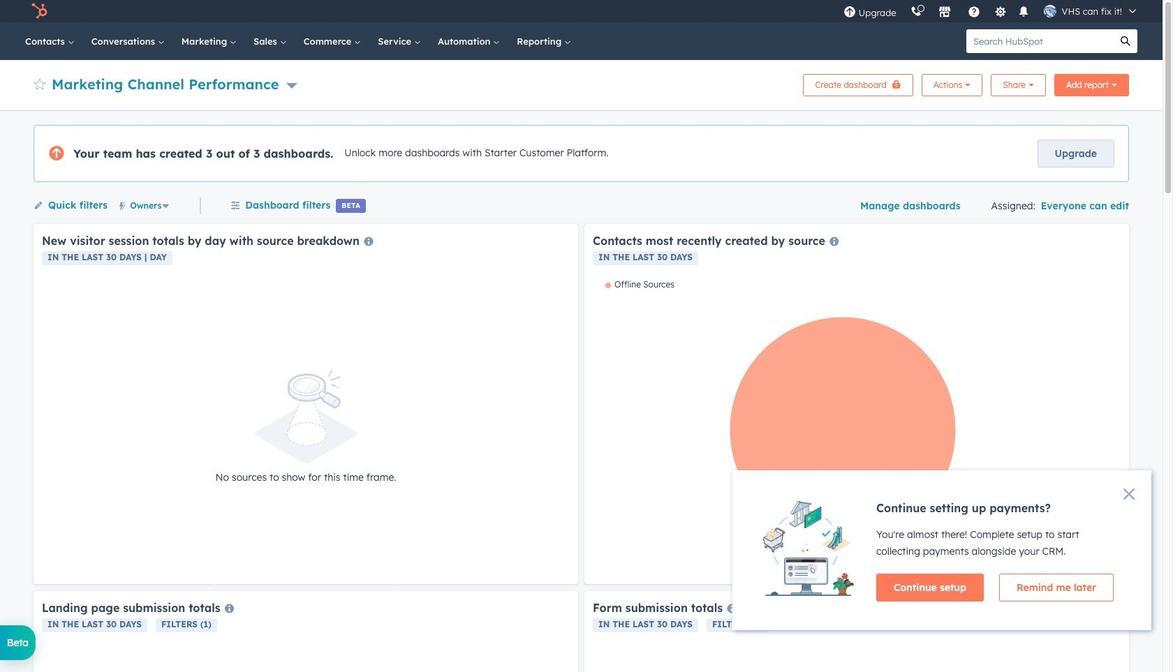 Task type: locate. For each thing, give the bounding box(es) containing it.
close image
[[1124, 489, 1135, 500]]

new visitor session totals by day with source breakdown element
[[34, 224, 578, 585]]

form submission totals element
[[585, 592, 1129, 673]]

Search HubSpot search field
[[967, 29, 1114, 53]]

menu
[[837, 0, 1146, 22]]

banner
[[34, 70, 1129, 96]]

ruby anderson image
[[1044, 5, 1057, 17]]



Task type: vqa. For each thing, say whether or not it's contained in the screenshot.
Close "icon"
yes



Task type: describe. For each thing, give the bounding box(es) containing it.
landing page submission totals element
[[34, 592, 578, 673]]

interactive chart image
[[593, 279, 1121, 576]]

toggle series visibility region
[[606, 279, 675, 290]]

contacts most recently created by source element
[[585, 224, 1129, 585]]

marketplaces image
[[938, 6, 951, 19]]



